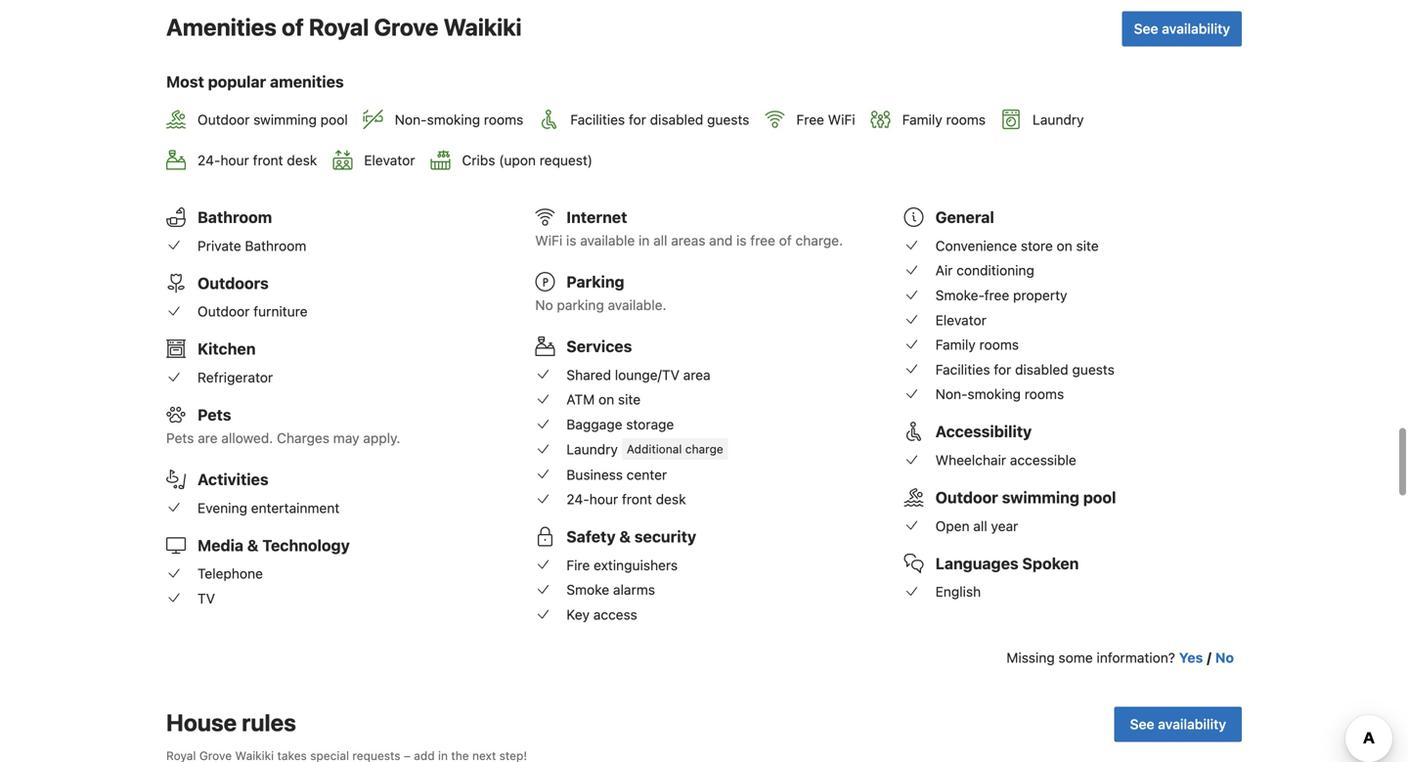 Task type: describe. For each thing, give the bounding box(es) containing it.
services
[[567, 337, 632, 356]]

1 vertical spatial front
[[622, 491, 652, 507]]

& for safety
[[620, 527, 631, 546]]

laundry for laundry additional charge
[[567, 441, 618, 457]]

0 horizontal spatial for
[[629, 112, 646, 128]]

1 vertical spatial bathroom
[[245, 238, 307, 254]]

atm on site
[[567, 391, 641, 408]]

available
[[580, 232, 635, 248]]

1 horizontal spatial of
[[779, 232, 792, 248]]

1 horizontal spatial pool
[[1084, 488, 1117, 507]]

royal
[[309, 13, 369, 40]]

baggage storage
[[567, 416, 674, 432]]

parking
[[557, 297, 604, 313]]

no button
[[1216, 648, 1235, 668]]

fire extinguishers
[[567, 557, 678, 573]]

smoke alarms
[[567, 582, 655, 598]]

amenities
[[270, 72, 344, 91]]

1 vertical spatial disabled
[[1015, 361, 1069, 377]]

internet
[[567, 208, 627, 226]]

1 horizontal spatial 24-
[[567, 491, 590, 507]]

0 horizontal spatial outdoor swimming pool
[[198, 112, 348, 128]]

0 vertical spatial free
[[751, 232, 776, 248]]

some
[[1059, 650, 1093, 666]]

smoke
[[567, 582, 610, 598]]

outdoors
[[198, 274, 269, 292]]

1 horizontal spatial elevator
[[936, 312, 987, 328]]

areas
[[671, 232, 706, 248]]

open all year
[[936, 518, 1019, 534]]

and
[[709, 232, 733, 248]]

security
[[635, 527, 697, 546]]

languages spoken
[[936, 554, 1079, 573]]

information?
[[1097, 650, 1176, 666]]

amenities of royal grove waikiki
[[166, 13, 522, 40]]

availability for bottommost 'see availability' button
[[1158, 716, 1227, 732]]

key
[[567, 607, 590, 623]]

entertainment
[[251, 500, 340, 516]]

rooms up accessible
[[1025, 386, 1065, 402]]

open
[[936, 518, 970, 534]]

accessibility
[[936, 422, 1032, 441]]

0 horizontal spatial swimming
[[254, 112, 317, 128]]

1 horizontal spatial 24-hour front desk
[[567, 491, 686, 507]]

1 horizontal spatial guests
[[1073, 361, 1115, 377]]

baggage
[[567, 416, 623, 432]]

availability for the topmost 'see availability' button
[[1162, 20, 1231, 37]]

most popular amenities
[[166, 72, 344, 91]]

furniture
[[254, 303, 308, 320]]

yes
[[1180, 650, 1204, 666]]

0 vertical spatial bathroom
[[198, 208, 272, 226]]

1 horizontal spatial wifi
[[828, 112, 856, 128]]

1 horizontal spatial non-smoking rooms
[[936, 386, 1065, 402]]

rules
[[242, 709, 296, 736]]

refrigerator
[[198, 369, 273, 385]]

private bathroom
[[198, 238, 307, 254]]

1 vertical spatial facilities
[[936, 361, 991, 377]]

0 horizontal spatial of
[[282, 13, 304, 40]]

media
[[198, 536, 244, 554]]

0 vertical spatial pool
[[321, 112, 348, 128]]

private
[[198, 238, 241, 254]]

yes button
[[1180, 648, 1204, 668]]

parking
[[567, 272, 625, 291]]

key access
[[567, 607, 638, 623]]

free wifi
[[797, 112, 856, 128]]

1 horizontal spatial desk
[[656, 491, 686, 507]]

1 vertical spatial smoking
[[968, 386, 1021, 402]]

(upon
[[499, 152, 536, 168]]

fire
[[567, 557, 590, 573]]

extinguishers
[[594, 557, 678, 573]]

charge.
[[796, 232, 843, 248]]

pets for pets
[[198, 405, 231, 424]]

additional
[[627, 442, 682, 456]]

rooms up the (upon
[[484, 112, 524, 128]]

access
[[594, 607, 638, 623]]

1 vertical spatial swimming
[[1002, 488, 1080, 507]]

kitchen
[[198, 340, 256, 358]]

0 vertical spatial non-smoking rooms
[[395, 112, 524, 128]]

evening entertainment
[[198, 500, 340, 516]]

1 horizontal spatial site
[[1077, 238, 1099, 254]]

0 vertical spatial 24-
[[198, 152, 220, 168]]

allowed.
[[221, 430, 273, 446]]

laundry for laundry
[[1033, 112, 1084, 128]]

safety
[[567, 527, 616, 546]]

property
[[1014, 287, 1068, 303]]

family rooms for elevator
[[936, 337, 1019, 353]]

request)
[[540, 152, 593, 168]]

0 vertical spatial 24-hour front desk
[[198, 152, 317, 168]]

business
[[567, 466, 623, 483]]

convenience
[[936, 238, 1017, 254]]

english
[[936, 584, 981, 600]]

1 horizontal spatial free
[[985, 287, 1010, 303]]

business center
[[567, 466, 667, 483]]

wifi is available in all areas and is free of charge.
[[535, 232, 843, 248]]

family rooms for free wifi
[[903, 112, 986, 128]]

1 vertical spatial wifi
[[535, 232, 563, 248]]

1 vertical spatial outdoor swimming pool
[[936, 488, 1117, 507]]

general
[[936, 208, 995, 226]]

may
[[333, 430, 360, 446]]

tv
[[198, 590, 215, 606]]

apply.
[[363, 430, 401, 446]]

in
[[639, 232, 650, 248]]

storage
[[626, 416, 674, 432]]

0 vertical spatial smoking
[[427, 112, 480, 128]]

1 vertical spatial see availability button
[[1115, 707, 1242, 742]]

media & technology
[[198, 536, 350, 554]]

house
[[166, 709, 237, 736]]

air
[[936, 262, 953, 278]]

0 vertical spatial all
[[654, 232, 668, 248]]

conditioning
[[957, 262, 1035, 278]]

shared lounge/tv area
[[567, 367, 711, 383]]

wheelchair
[[936, 452, 1007, 468]]

/
[[1207, 650, 1212, 666]]

0 vertical spatial non-
[[395, 112, 427, 128]]

smoke-
[[936, 287, 985, 303]]

1 horizontal spatial on
[[1057, 238, 1073, 254]]

0 vertical spatial guests
[[707, 112, 750, 128]]



Task type: locate. For each thing, give the bounding box(es) containing it.
waikiki
[[444, 13, 522, 40]]

0 horizontal spatial pets
[[166, 430, 194, 446]]

smoking up accessibility
[[968, 386, 1021, 402]]

1 horizontal spatial for
[[994, 361, 1012, 377]]

see for the topmost 'see availability' button
[[1134, 20, 1159, 37]]

1 horizontal spatial disabled
[[1015, 361, 1069, 377]]

1 horizontal spatial hour
[[590, 491, 618, 507]]

0 horizontal spatial pool
[[321, 112, 348, 128]]

outdoor down outdoors
[[198, 303, 250, 320]]

rooms down smoke-free property
[[980, 337, 1019, 353]]

free
[[797, 112, 825, 128]]

0 horizontal spatial non-smoking rooms
[[395, 112, 524, 128]]

grove
[[374, 13, 439, 40]]

0 horizontal spatial on
[[599, 391, 615, 408]]

see
[[1134, 20, 1159, 37], [1130, 716, 1155, 732]]

1 vertical spatial non-
[[936, 386, 968, 402]]

elevator down smoke- at top
[[936, 312, 987, 328]]

smoking up cribs
[[427, 112, 480, 128]]

0 vertical spatial for
[[629, 112, 646, 128]]

24- down business
[[567, 491, 590, 507]]

lounge/tv
[[615, 367, 680, 383]]

front
[[253, 152, 283, 168], [622, 491, 652, 507]]

0 horizontal spatial hour
[[220, 152, 249, 168]]

front down most popular amenities
[[253, 152, 283, 168]]

on right atm
[[599, 391, 615, 408]]

2 is from the left
[[737, 232, 747, 248]]

spoken
[[1023, 554, 1079, 573]]

0 vertical spatial hour
[[220, 152, 249, 168]]

0 horizontal spatial facilities
[[571, 112, 625, 128]]

desk down 'amenities'
[[287, 152, 317, 168]]

family rooms
[[903, 112, 986, 128], [936, 337, 1019, 353]]

elevator
[[364, 152, 415, 168], [936, 312, 987, 328]]

0 horizontal spatial non-
[[395, 112, 427, 128]]

pets are allowed. charges may apply.
[[166, 430, 401, 446]]

see availability button
[[1123, 11, 1242, 46], [1115, 707, 1242, 742]]

site right store
[[1077, 238, 1099, 254]]

1 vertical spatial 24-hour front desk
[[567, 491, 686, 507]]

1 vertical spatial site
[[618, 391, 641, 408]]

evening
[[198, 500, 247, 516]]

atm
[[567, 391, 595, 408]]

1 vertical spatial family rooms
[[936, 337, 1019, 353]]

1 horizontal spatial front
[[622, 491, 652, 507]]

24-
[[198, 152, 220, 168], [567, 491, 590, 507]]

is
[[566, 232, 577, 248], [737, 232, 747, 248]]

1 horizontal spatial pets
[[198, 405, 231, 424]]

amenities
[[166, 13, 277, 40]]

0 horizontal spatial 24-hour front desk
[[198, 152, 317, 168]]

of
[[282, 13, 304, 40], [779, 232, 792, 248]]

wheelchair accessible
[[936, 452, 1077, 468]]

missing some information? yes / no
[[1007, 650, 1235, 666]]

0 horizontal spatial wifi
[[535, 232, 563, 248]]

smoke-free property
[[936, 287, 1068, 303]]

hour
[[220, 152, 249, 168], [590, 491, 618, 507]]

facilities up request)
[[571, 112, 625, 128]]

see availability
[[1134, 20, 1231, 37], [1130, 716, 1227, 732]]

swimming
[[254, 112, 317, 128], [1002, 488, 1080, 507]]

1 vertical spatial non-smoking rooms
[[936, 386, 1065, 402]]

0 vertical spatial desk
[[287, 152, 317, 168]]

rooms up general
[[946, 112, 986, 128]]

convenience store on site
[[936, 238, 1099, 254]]

0 vertical spatial see availability
[[1134, 20, 1231, 37]]

missing
[[1007, 650, 1055, 666]]

wifi
[[828, 112, 856, 128], [535, 232, 563, 248]]

on right store
[[1057, 238, 1073, 254]]

24- down most
[[198, 152, 220, 168]]

0 vertical spatial on
[[1057, 238, 1073, 254]]

pool
[[321, 112, 348, 128], [1084, 488, 1117, 507]]

non-smoking rooms up accessibility
[[936, 386, 1065, 402]]

bathroom up private
[[198, 208, 272, 226]]

1 is from the left
[[566, 232, 577, 248]]

pets for pets are allowed. charges may apply.
[[166, 430, 194, 446]]

0 horizontal spatial laundry
[[567, 441, 618, 457]]

1 horizontal spatial is
[[737, 232, 747, 248]]

facilities up accessibility
[[936, 361, 991, 377]]

house rules
[[166, 709, 296, 736]]

0 vertical spatial no
[[535, 297, 553, 313]]

family down smoke- at top
[[936, 337, 976, 353]]

1 vertical spatial pool
[[1084, 488, 1117, 507]]

technology
[[262, 536, 350, 554]]

wifi right the free
[[828, 112, 856, 128]]

0 vertical spatial facilities
[[571, 112, 625, 128]]

wifi left the available
[[535, 232, 563, 248]]

1 vertical spatial outdoor
[[198, 303, 250, 320]]

non-smoking rooms
[[395, 112, 524, 128], [936, 386, 1065, 402]]

guests
[[707, 112, 750, 128], [1073, 361, 1115, 377]]

all left "year"
[[974, 518, 988, 534]]

of left charge. on the top right of page
[[779, 232, 792, 248]]

no right '/'
[[1216, 650, 1235, 666]]

0 horizontal spatial &
[[247, 536, 259, 554]]

& right media
[[247, 536, 259, 554]]

cribs (upon request)
[[462, 152, 593, 168]]

1 horizontal spatial facilities for disabled guests
[[936, 361, 1115, 377]]

outdoor swimming pool up "year"
[[936, 488, 1117, 507]]

1 vertical spatial availability
[[1158, 716, 1227, 732]]

outdoor furniture
[[198, 303, 308, 320]]

0 horizontal spatial all
[[654, 232, 668, 248]]

no left parking
[[535, 297, 553, 313]]

1 horizontal spatial non-
[[936, 386, 968, 402]]

is down internet
[[566, 232, 577, 248]]

2 vertical spatial outdoor
[[936, 488, 999, 507]]

available.
[[608, 297, 667, 313]]

0 horizontal spatial no
[[535, 297, 553, 313]]

popular
[[208, 72, 266, 91]]

site up 'baggage storage'
[[618, 391, 641, 408]]

outdoor up open all year
[[936, 488, 999, 507]]

1 horizontal spatial &
[[620, 527, 631, 546]]

& up fire extinguishers
[[620, 527, 631, 546]]

0 vertical spatial elevator
[[364, 152, 415, 168]]

rooms
[[484, 112, 524, 128], [946, 112, 986, 128], [980, 337, 1019, 353], [1025, 386, 1065, 402]]

1 vertical spatial see availability
[[1130, 716, 1227, 732]]

telephone
[[198, 565, 263, 582]]

family right free wifi
[[903, 112, 943, 128]]

free right and
[[751, 232, 776, 248]]

accessible
[[1010, 452, 1077, 468]]

0 vertical spatial family
[[903, 112, 943, 128]]

non-smoking rooms up cribs
[[395, 112, 524, 128]]

activities
[[198, 470, 269, 489]]

0 horizontal spatial front
[[253, 152, 283, 168]]

availability
[[1162, 20, 1231, 37], [1158, 716, 1227, 732]]

front down center
[[622, 491, 652, 507]]

hour down popular
[[220, 152, 249, 168]]

alarms
[[613, 582, 655, 598]]

0 vertical spatial family rooms
[[903, 112, 986, 128]]

swimming down 'amenities'
[[254, 112, 317, 128]]

is right and
[[737, 232, 747, 248]]

family
[[903, 112, 943, 128], [936, 337, 976, 353]]

for
[[629, 112, 646, 128], [994, 361, 1012, 377]]

most
[[166, 72, 204, 91]]

pets left are
[[166, 430, 194, 446]]

1 vertical spatial desk
[[656, 491, 686, 507]]

1 vertical spatial all
[[974, 518, 988, 534]]

swimming down accessible
[[1002, 488, 1080, 507]]

0 vertical spatial outdoor
[[198, 112, 250, 128]]

are
[[198, 430, 218, 446]]

desk down center
[[656, 491, 686, 507]]

pets up are
[[198, 405, 231, 424]]

0 vertical spatial laundry
[[1033, 112, 1084, 128]]

elevator left cribs
[[364, 152, 415, 168]]

free down conditioning
[[985, 287, 1010, 303]]

1 horizontal spatial all
[[974, 518, 988, 534]]

1 vertical spatial of
[[779, 232, 792, 248]]

laundry additional charge
[[567, 441, 724, 457]]

free
[[751, 232, 776, 248], [985, 287, 1010, 303]]

all right in
[[654, 232, 668, 248]]

outdoor
[[198, 112, 250, 128], [198, 303, 250, 320], [936, 488, 999, 507]]

outdoor swimming pool down most popular amenities
[[198, 112, 348, 128]]

0 horizontal spatial facilities for disabled guests
[[571, 112, 750, 128]]

1 vertical spatial free
[[985, 287, 1010, 303]]

non- up accessibility
[[936, 386, 968, 402]]

24-hour front desk down most popular amenities
[[198, 152, 317, 168]]

languages
[[936, 554, 1019, 573]]

&
[[620, 527, 631, 546], [247, 536, 259, 554]]

site
[[1077, 238, 1099, 254], [618, 391, 641, 408]]

outdoor down popular
[[198, 112, 250, 128]]

non- down 'grove'
[[395, 112, 427, 128]]

0 horizontal spatial site
[[618, 391, 641, 408]]

cribs
[[462, 152, 495, 168]]

0 vertical spatial site
[[1077, 238, 1099, 254]]

1 horizontal spatial outdoor swimming pool
[[936, 488, 1117, 507]]

0 vertical spatial disabled
[[650, 112, 704, 128]]

1 vertical spatial pets
[[166, 430, 194, 446]]

1 vertical spatial for
[[994, 361, 1012, 377]]

of left royal
[[282, 13, 304, 40]]

1 vertical spatial see
[[1130, 716, 1155, 732]]

1 horizontal spatial no
[[1216, 650, 1235, 666]]

safety & security
[[567, 527, 697, 546]]

hour down business
[[590, 491, 618, 507]]

0 vertical spatial front
[[253, 152, 283, 168]]

disabled
[[650, 112, 704, 128], [1015, 361, 1069, 377]]

0 horizontal spatial disabled
[[650, 112, 704, 128]]

24-hour front desk down business center
[[567, 491, 686, 507]]

0 horizontal spatial 24-
[[198, 152, 220, 168]]

0 vertical spatial wifi
[[828, 112, 856, 128]]

shared
[[567, 367, 611, 383]]

1 vertical spatial elevator
[[936, 312, 987, 328]]

store
[[1021, 238, 1053, 254]]

bathroom
[[198, 208, 272, 226], [245, 238, 307, 254]]

family for elevator
[[936, 337, 976, 353]]

area
[[683, 367, 711, 383]]

0 vertical spatial see availability button
[[1123, 11, 1242, 46]]

1 vertical spatial guests
[[1073, 361, 1115, 377]]

bathroom right private
[[245, 238, 307, 254]]

charge
[[686, 442, 724, 456]]

air conditioning
[[936, 262, 1035, 278]]

facilities
[[571, 112, 625, 128], [936, 361, 991, 377]]

family for free wifi
[[903, 112, 943, 128]]

charges
[[277, 430, 330, 446]]

0 vertical spatial swimming
[[254, 112, 317, 128]]

0 vertical spatial of
[[282, 13, 304, 40]]

& for media
[[247, 536, 259, 554]]

1 vertical spatial laundry
[[567, 441, 618, 457]]

no parking available.
[[535, 297, 667, 313]]

0 horizontal spatial smoking
[[427, 112, 480, 128]]

0 horizontal spatial guests
[[707, 112, 750, 128]]

1 vertical spatial facilities for disabled guests
[[936, 361, 1115, 377]]

1 horizontal spatial swimming
[[1002, 488, 1080, 507]]

see for bottommost 'see availability' button
[[1130, 716, 1155, 732]]



Task type: vqa. For each thing, say whether or not it's contained in the screenshot.
out
no



